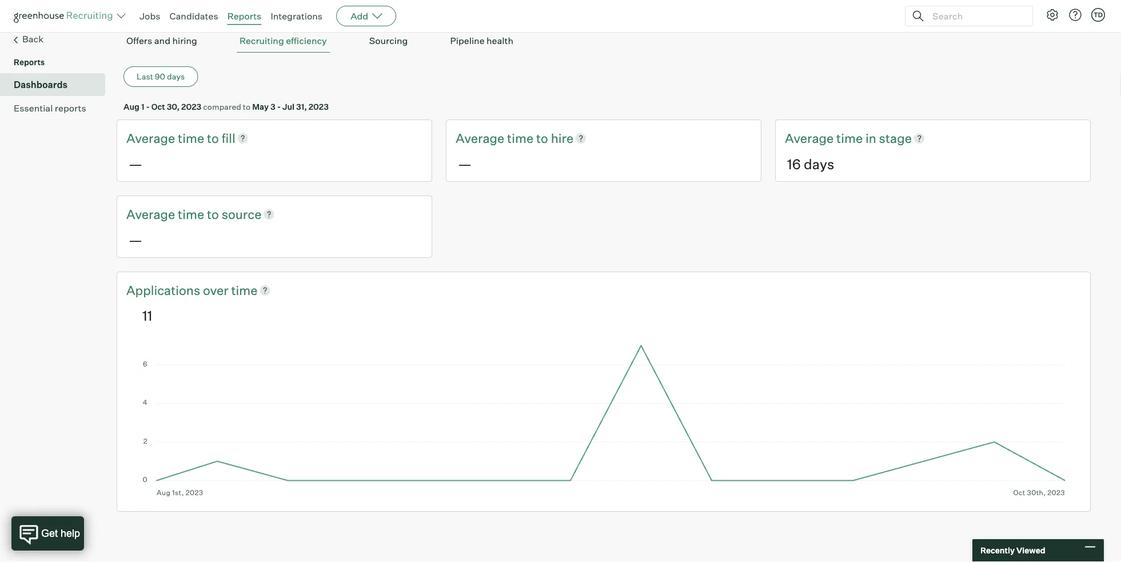 Task type: locate. For each thing, give the bounding box(es) containing it.
0 horizontal spatial reports
[[14, 57, 45, 67]]

1 horizontal spatial days
[[804, 155, 835, 172]]

average
[[126, 130, 175, 146], [456, 130, 505, 146], [785, 130, 834, 146], [126, 206, 175, 222]]

to link for fill
[[207, 129, 222, 147]]

hire link
[[551, 129, 574, 147]]

last
[[137, 72, 153, 82]]

recently
[[981, 546, 1015, 556]]

0 horizontal spatial days
[[167, 72, 185, 82]]

average link for source
[[126, 205, 178, 223]]

1 horizontal spatial 2023
[[309, 102, 329, 112]]

average time in
[[785, 130, 879, 146]]

— for hire
[[458, 155, 472, 172]]

time
[[178, 130, 204, 146], [507, 130, 534, 146], [837, 130, 863, 146], [178, 206, 204, 222], [231, 282, 258, 298]]

average time to
[[126, 130, 222, 146], [456, 130, 551, 146], [126, 206, 222, 222]]

1 horizontal spatial -
[[277, 102, 281, 112]]

pipeline health button
[[448, 29, 516, 53]]

time left source
[[178, 206, 204, 222]]

1 horizontal spatial reports
[[227, 10, 262, 22]]

viewed
[[1017, 546, 1046, 556]]

tab list
[[124, 29, 1084, 53]]

time link for hire
[[507, 129, 536, 147]]

days
[[167, 72, 185, 82], [804, 155, 835, 172]]

and
[[154, 35, 170, 46]]

time down 30,
[[178, 130, 204, 146]]

jobs
[[140, 10, 160, 22]]

31,
[[296, 102, 307, 112]]

time for source
[[178, 206, 204, 222]]

time left in on the right of the page
[[837, 130, 863, 146]]

2023 right "31,"
[[309, 102, 329, 112]]

1 vertical spatial days
[[804, 155, 835, 172]]

1
[[141, 102, 144, 112]]

stage link
[[879, 129, 912, 147]]

11
[[142, 307, 152, 324]]

pipeline
[[450, 35, 485, 46]]

tab list containing offers and hiring
[[124, 29, 1084, 53]]

applications link
[[126, 281, 203, 299]]

to link for source
[[207, 205, 222, 223]]

days right 90
[[167, 72, 185, 82]]

—
[[129, 155, 142, 172], [458, 155, 472, 172], [129, 231, 142, 248]]

jul
[[283, 102, 295, 112]]

integrations link
[[271, 10, 323, 22]]

-
[[146, 102, 150, 112], [277, 102, 281, 112]]

dashboards link
[[14, 78, 101, 92]]

offers and hiring
[[126, 35, 197, 46]]

- right 1
[[146, 102, 150, 112]]

over link
[[203, 281, 231, 299]]

to left source
[[207, 206, 219, 222]]

to
[[243, 102, 251, 112], [207, 130, 219, 146], [536, 130, 548, 146], [207, 206, 219, 222]]

30,
[[167, 102, 180, 112]]

time link for fill
[[178, 129, 207, 147]]

0 horizontal spatial -
[[146, 102, 150, 112]]

time link left fill link
[[178, 129, 207, 147]]

sourcing button
[[367, 29, 411, 53]]

reports up recruiting
[[227, 10, 262, 22]]

0 horizontal spatial 2023
[[181, 102, 201, 112]]

recently viewed
[[981, 546, 1046, 556]]

pipeline health
[[450, 35, 514, 46]]

time link left hire link
[[507, 129, 536, 147]]

0 vertical spatial reports
[[227, 10, 262, 22]]

2023 right 30,
[[181, 102, 201, 112]]

time link right over
[[231, 281, 258, 299]]

time link left the source link
[[178, 205, 207, 223]]

aug
[[124, 102, 140, 112]]

average link for hire
[[456, 129, 507, 147]]

td
[[1094, 11, 1103, 19]]

to left fill
[[207, 130, 219, 146]]

to left hire
[[536, 130, 548, 146]]

time link left stage 'link'
[[837, 129, 866, 147]]

to link for hire
[[536, 129, 551, 147]]

reports
[[227, 10, 262, 22], [14, 57, 45, 67]]

time left hire
[[507, 130, 534, 146]]

days right 16
[[804, 155, 835, 172]]

Search text field
[[930, 8, 1023, 24]]

average link
[[126, 129, 178, 147], [456, 129, 507, 147], [785, 129, 837, 147], [126, 205, 178, 223]]

average time to for hire
[[456, 130, 551, 146]]

1 vertical spatial reports
[[14, 57, 45, 67]]

average link for fill
[[126, 129, 178, 147]]

time link
[[178, 129, 207, 147], [507, 129, 536, 147], [837, 129, 866, 147], [178, 205, 207, 223], [231, 281, 258, 299]]

applications
[[126, 282, 200, 298]]

back link
[[14, 32, 101, 47]]

2023
[[181, 102, 201, 112], [309, 102, 329, 112]]

source link
[[222, 205, 262, 223]]

reports down back
[[14, 57, 45, 67]]

average time to for fill
[[126, 130, 222, 146]]

integrations
[[271, 10, 323, 22]]

0 vertical spatial days
[[167, 72, 185, 82]]

average for fill
[[126, 130, 175, 146]]

- right 3
[[277, 102, 281, 112]]

time link for stage
[[837, 129, 866, 147]]

reports
[[55, 102, 86, 114]]

add button
[[336, 6, 396, 26]]

to for fill
[[207, 130, 219, 146]]

recruiting efficiency
[[240, 35, 327, 46]]

to link
[[207, 129, 222, 147], [536, 129, 551, 147], [207, 205, 222, 223]]

over
[[203, 282, 229, 298]]

efficiency
[[286, 35, 327, 46]]



Task type: describe. For each thing, give the bounding box(es) containing it.
— for fill
[[129, 155, 142, 172]]

average for stage
[[785, 130, 834, 146]]

2 - from the left
[[277, 102, 281, 112]]

time right over
[[231, 282, 258, 298]]

(50)
[[14, 2, 30, 12]]

configure image
[[1046, 8, 1060, 22]]

source
[[222, 206, 262, 222]]

last 90 days button
[[124, 66, 198, 87]]

hiring
[[172, 35, 197, 46]]

dashboards
[[14, 79, 68, 90]]

to for hire
[[536, 130, 548, 146]]

16 days
[[788, 155, 835, 172]]

1 2023 from the left
[[181, 102, 201, 112]]

applications over
[[126, 282, 231, 298]]

essential
[[14, 102, 53, 114]]

stage
[[879, 130, 912, 146]]

may
[[252, 102, 269, 112]]

90
[[155, 72, 165, 82]]

time link for source
[[178, 205, 207, 223]]

sourcing
[[369, 35, 408, 46]]

time for fill
[[178, 130, 204, 146]]

xychart image
[[142, 342, 1066, 497]]

back
[[22, 33, 44, 45]]

fill
[[222, 130, 235, 146]]

aug 1 - oct 30, 2023 compared to may 3 - jul 31, 2023
[[124, 102, 329, 112]]

average link for stage
[[785, 129, 837, 147]]

jobs link
[[140, 10, 160, 22]]

hire
[[551, 130, 574, 146]]

td button
[[1092, 8, 1106, 22]]

2 2023 from the left
[[309, 102, 329, 112]]

16
[[788, 155, 801, 172]]

oct
[[151, 102, 165, 112]]

reports link
[[227, 10, 262, 22]]

— for source
[[129, 231, 142, 248]]

greenhouse recruiting image
[[14, 9, 117, 23]]

health
[[487, 35, 514, 46]]

time for hire
[[507, 130, 534, 146]]

in link
[[866, 129, 879, 147]]

to for source
[[207, 206, 219, 222]]

offers
[[126, 35, 152, 46]]

3
[[271, 102, 276, 112]]

essential reports
[[14, 102, 86, 114]]

recruiting
[[240, 35, 284, 46]]

essential reports link
[[14, 101, 101, 115]]

compared
[[203, 102, 241, 112]]

candidates link
[[170, 10, 218, 22]]

average for hire
[[456, 130, 505, 146]]

to left may
[[243, 102, 251, 112]]

days inside button
[[167, 72, 185, 82]]

time for stage
[[837, 130, 863, 146]]

offers and hiring button
[[124, 29, 200, 53]]

average time to for source
[[126, 206, 222, 222]]

recruiting efficiency button
[[237, 29, 330, 53]]

average for source
[[126, 206, 175, 222]]

1 - from the left
[[146, 102, 150, 112]]

candidates
[[170, 10, 218, 22]]

last 90 days
[[137, 72, 185, 82]]

fill link
[[222, 129, 235, 147]]

in
[[866, 130, 877, 146]]

add
[[351, 10, 368, 22]]

td button
[[1090, 6, 1108, 24]]



Task type: vqa. For each thing, say whether or not it's contained in the screenshot.
30,
yes



